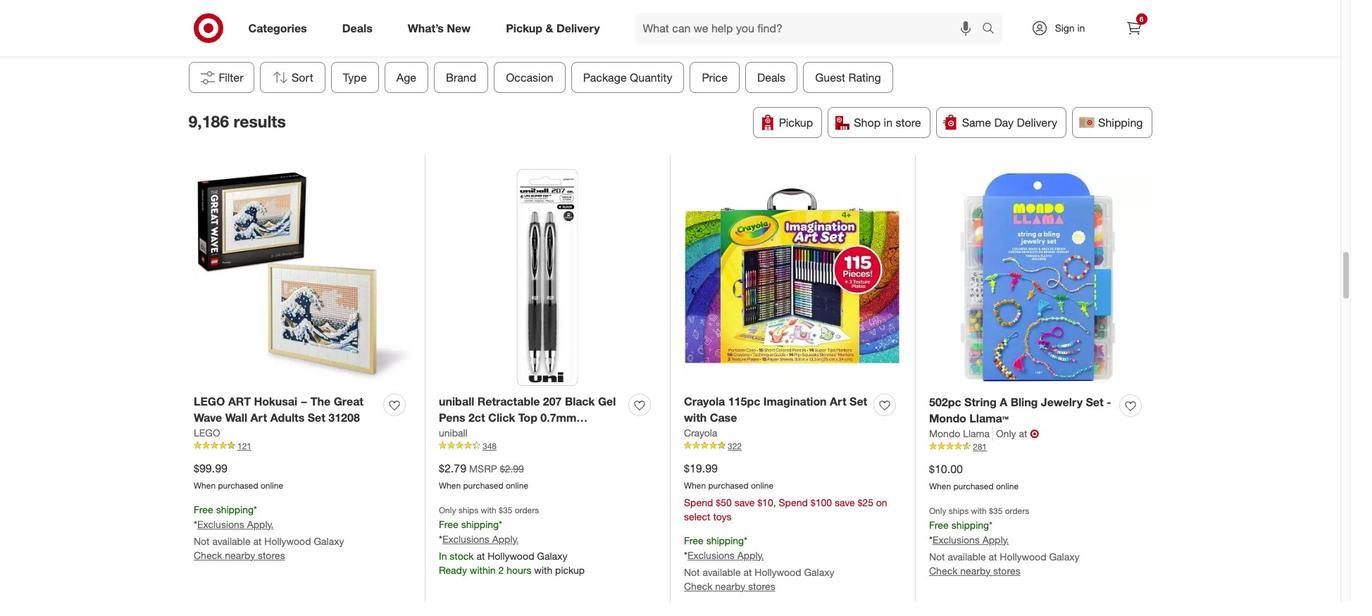 Task type: describe. For each thing, give the bounding box(es) containing it.
delivery.
[[909, 7, 944, 18]]

348
[[483, 441, 497, 452]]

sign in
[[1055, 22, 1085, 34]]

mondo inside '502pc string a bling jewelry set - mondo llama™'
[[929, 411, 966, 426]]

stock
[[450, 550, 474, 562]]

will
[[797, 0, 811, 4]]

mondo llama link
[[929, 427, 993, 441]]

categories link
[[236, 13, 325, 44]]

brand
[[446, 71, 476, 85]]

sort button
[[260, 62, 325, 93]]

your up start your order
[[1012, 0, 1031, 4]]

nearby for lego art hokusai – the great wave wall art adults set 31208
[[225, 549, 255, 561]]

2
[[498, 564, 504, 576]]

guest
[[815, 71, 845, 85]]

type button
[[331, 62, 379, 93]]

322 link
[[684, 440, 901, 453]]

in for sign
[[1078, 22, 1085, 34]]

age button
[[384, 62, 428, 93]]

shop
[[854, 116, 881, 130]]

2ct
[[468, 411, 485, 425]]

1 save from the left
[[735, 496, 755, 508]]

not inside only ships with $35 orders free shipping * * exclusions apply. not available at hollywood galaxy check nearby stores
[[929, 551, 945, 563]]

hollywood inside only ships with $35 orders free shipping * * exclusions apply. not available at hollywood galaxy check nearby stores
[[1000, 551, 1047, 563]]

sort
[[291, 71, 313, 85]]

$10.00 when purchased online
[[929, 462, 1019, 492]]

exclusions inside only ships with $35 orders free shipping * * exclusions apply. in stock at  hollywood galaxy ready within 2 hours with pickup
[[442, 533, 490, 545]]

in for shop
[[884, 116, 893, 130]]

free inside only ships with $35 orders free shipping * * exclusions apply. in stock at  hollywood galaxy ready within 2 hours with pickup
[[439, 518, 458, 530]]

bling
[[1011, 395, 1038, 409]]

orders for $2.79
[[515, 505, 539, 516]]

case
[[710, 411, 737, 425]]

what's
[[408, 21, 444, 35]]

6 link
[[1118, 13, 1149, 44]]

hollywood inside only ships with $35 orders free shipping * * exclusions apply. in stock at  hollywood galaxy ready within 2 hours with pickup
[[488, 550, 534, 562]]

shipping down $99.99 when purchased online
[[216, 504, 254, 516]]

check for crayola 115pc imagination art set with case
[[684, 580, 713, 592]]

purchased for $19.99
[[708, 480, 749, 491]]

orders for $10.00
[[1005, 506, 1030, 516]]

pickup for pickup
[[779, 116, 813, 130]]

occasion
[[506, 71, 553, 85]]

2 save from the left
[[835, 496, 855, 508]]

in
[[439, 550, 447, 562]]

$99.99
[[194, 461, 228, 476]]

shipping down toys
[[706, 535, 744, 546]]

502pc string a bling jewelry set - mondo llama™ link
[[929, 395, 1114, 427]]

6
[[1140, 15, 1144, 23]]

shipping button
[[1072, 107, 1152, 138]]

your up 'search'
[[973, 7, 994, 18]]

What can we help you find? suggestions appear below search field
[[634, 13, 985, 44]]

available for lego art hokusai – the great wave wall art adults set 31208
[[212, 535, 251, 547]]

gel
[[598, 395, 616, 409]]

set inside '502pc string a bling jewelry set - mondo llama™'
[[1086, 395, 1104, 409]]

wall
[[225, 411, 247, 425]]

on
[[876, 496, 887, 508]]

$2.79 msrp $2.99 when purchased online
[[439, 461, 528, 491]]

wave
[[194, 411, 222, 425]]

delivery for pickup & delivery
[[556, 21, 600, 35]]

lego art hokusai – the great wave wall art adults set 31208 link
[[194, 394, 378, 426]]

purchased inside $2.79 msrp $2.99 when purchased online
[[463, 480, 503, 491]]

online for $99.99
[[261, 480, 283, 491]]

set inside lego art hokusai – the great wave wall art adults set 31208
[[308, 411, 325, 425]]

available for crayola 115pc imagination art set with case
[[703, 566, 741, 578]]

31208
[[329, 411, 360, 425]]

great
[[334, 395, 363, 409]]

when for $10.00
[[929, 481, 951, 492]]

apply. down the $10,
[[737, 549, 764, 561]]

pickup button
[[753, 107, 822, 138]]

at inside only ships with $35 orders free shipping * * exclusions apply. not available at hollywood galaxy check nearby stores
[[989, 551, 997, 563]]

exclusions inside only ships with $35 orders free shipping * * exclusions apply. not available at hollywood galaxy check nearby stores
[[933, 534, 980, 546]]

medium
[[439, 427, 482, 441]]

uniball retractable 207 black gel pens 2ct click top 0.7mm medium point pen
[[439, 395, 616, 441]]

free inside only ships with $35 orders free shipping * * exclusions apply. not available at hollywood galaxy check nearby stores
[[929, 519, 949, 531]]

with down $2.79 msrp $2.99 when purchased online
[[481, 505, 497, 516]]

lego link
[[194, 426, 220, 440]]

1 vertical spatial order
[[997, 7, 1022, 18]]

or
[[834, 7, 843, 18]]

–
[[301, 395, 307, 409]]

pickup
[[555, 564, 585, 576]]

pickup & delivery link
[[494, 13, 618, 44]]

the
[[311, 395, 331, 409]]

your up pay
[[839, 0, 859, 4]]

art inside lego art hokusai – the great wave wall art adults set 31208
[[250, 411, 267, 425]]

categories
[[248, 21, 307, 35]]

sign in link
[[1019, 13, 1107, 44]]

available inside only ships with $35 orders free shipping * * exclusions apply. not available at hollywood galaxy check nearby stores
[[948, 551, 986, 563]]

filter button
[[188, 62, 254, 93]]

&
[[546, 21, 553, 35]]

right
[[888, 0, 907, 4]]

exclusions apply. button for crayola 115pc imagination art set with case check nearby stores button
[[688, 548, 764, 563]]

stores inside only ships with $35 orders free shipping * * exclusions apply. not available at hollywood galaxy check nearby stores
[[993, 565, 1021, 577]]

search
[[975, 22, 1009, 36]]

purchased for $10.00
[[954, 481, 994, 492]]

2 spend from the left
[[779, 496, 808, 508]]

121 link
[[194, 440, 411, 453]]

membership
[[719, 7, 774, 18]]

exclusions apply. button for right check nearby stores button
[[933, 533, 1009, 547]]

imagination
[[764, 395, 827, 409]]

with inside "crayola 115pc imagination art set with case"
[[684, 411, 707, 425]]

llama™
[[970, 411, 1009, 426]]

shop in store
[[854, 116, 921, 130]]

crayola for crayola
[[684, 427, 717, 439]]

at inside only ships with $35 orders free shipping * * exclusions apply. in stock at  hollywood galaxy ready within 2 hours with pickup
[[477, 550, 485, 562]]

same
[[962, 116, 991, 130]]

only ships with $35 orders free shipping * * exclusions apply. not available at hollywood galaxy check nearby stores
[[929, 506, 1080, 577]]

start your order
[[947, 7, 1022, 18]]

lego for lego
[[194, 427, 220, 439]]

when for $19.99
[[684, 480, 706, 491]]

1 vertical spatial start
[[947, 7, 971, 18]]

your up delivery.
[[921, 0, 941, 4]]

retractable
[[478, 395, 540, 409]]

black
[[565, 395, 595, 409]]

exclusions apply. button for check nearby stores button related to lego art hokusai – the great wave wall art adults set 31208
[[197, 518, 274, 532]]

click
[[488, 411, 515, 425]]

$2.99
[[500, 463, 524, 475]]

only inside mondo llama only at ¬
[[996, 428, 1016, 440]]

check inside only ships with $35 orders free shipping * * exclusions apply. not available at hollywood galaxy check nearby stores
[[929, 565, 958, 577]]

$50
[[716, 496, 732, 508]]

day
[[994, 116, 1014, 130]]

not for crayola 115pc imagination art set with case
[[684, 566, 700, 578]]

set inside "crayola 115pc imagination art set with case"
[[850, 395, 867, 409]]

502pc string a bling jewelry set - mondo llama™
[[929, 395, 1111, 426]]

crayola link
[[684, 426, 717, 440]]

leave
[[814, 0, 837, 4]]

only for 502pc string a bling jewelry set - mondo llama™
[[929, 506, 946, 516]]

pens
[[439, 411, 465, 425]]

new
[[447, 21, 471, 35]]

guest rating
[[815, 71, 881, 85]]

purchased for $99.99
[[218, 480, 258, 491]]

stores for lego art hokusai – the great wave wall art adults set 31208
[[258, 549, 285, 561]]

what's new link
[[396, 13, 488, 44]]

a
[[1000, 395, 1008, 409]]

when for $99.99
[[194, 480, 216, 491]]

free shipping * * exclusions apply. not available at hollywood galaxy check nearby stores for $99.99
[[194, 504, 344, 561]]

age
[[396, 71, 416, 85]]

online for $10.00
[[996, 481, 1019, 492]]

hours
[[507, 564, 531, 576]]

within
[[470, 564, 496, 576]]



Task type: locate. For each thing, give the bounding box(es) containing it.
deals button
[[745, 62, 797, 93]]

shipping down $10.00 when purchased online
[[952, 519, 989, 531]]

2 crayola from the top
[[684, 427, 717, 439]]

hollywood
[[264, 535, 311, 547], [488, 550, 534, 562], [1000, 551, 1047, 563], [755, 566, 801, 578]]

price
[[702, 71, 727, 85]]

deals for the deals button
[[757, 71, 785, 85]]

shipping up stock
[[461, 518, 499, 530]]

spend up select
[[684, 496, 713, 508]]

deals inside button
[[757, 71, 785, 85]]

when down the $10.00
[[929, 481, 951, 492]]

toys
[[713, 511, 732, 523]]

1 horizontal spatial available
[[703, 566, 741, 578]]

0 horizontal spatial check
[[194, 549, 222, 561]]

at
[[910, 0, 919, 4], [777, 7, 786, 18], [1019, 428, 1027, 440], [253, 535, 262, 547], [477, 550, 485, 562], [989, 551, 997, 563], [744, 566, 752, 578]]

1 vertical spatial stores
[[993, 565, 1021, 577]]

0 horizontal spatial free shipping * * exclusions apply. not available at hollywood galaxy check nearby stores
[[194, 504, 344, 561]]

$19.99
[[684, 461, 718, 476]]

with up crayola link
[[684, 411, 707, 425]]

point
[[485, 427, 513, 441]]

when inside $99.99 when purchased online
[[194, 480, 216, 491]]

start up start your order
[[988, 0, 1009, 4]]

art right imagination
[[830, 395, 847, 409]]

apply. inside only ships with $35 orders free shipping * * exclusions apply. not available at hollywood galaxy check nearby stores
[[983, 534, 1009, 546]]

1 spend from the left
[[684, 496, 713, 508]]

free down select
[[684, 535, 704, 546]]

0 vertical spatial check nearby stores button
[[194, 548, 285, 563]]

stores for crayola 115pc imagination art set with case
[[748, 580, 775, 592]]

2 horizontal spatial set
[[1086, 395, 1104, 409]]

delivery inside pickup & delivery link
[[556, 21, 600, 35]]

1 vertical spatial crayola
[[684, 427, 717, 439]]

$35
[[499, 505, 512, 516], [989, 506, 1003, 516]]

9,186
[[188, 111, 229, 131]]

top
[[518, 411, 537, 425]]

set left '-'
[[1086, 395, 1104, 409]]

ships inside only ships with $35 orders free shipping * * exclusions apply. not available at hollywood galaxy check nearby stores
[[949, 506, 969, 516]]

package
[[583, 71, 627, 85]]

1 horizontal spatial not
[[684, 566, 700, 578]]

0 horizontal spatial available
[[212, 535, 251, 547]]

checkout,
[[788, 7, 831, 18]]

pickup inside pickup & delivery link
[[506, 21, 543, 35]]

0 horizontal spatial ships
[[458, 505, 479, 516]]

1 vertical spatial in
[[884, 116, 893, 130]]

online inside $10.00 when purchased online
[[996, 481, 1019, 492]]

1 vertical spatial art
[[250, 411, 267, 425]]

same day delivery button
[[936, 107, 1067, 138]]

$10.00
[[929, 462, 963, 476]]

in inside sign in link
[[1078, 22, 1085, 34]]

free down the $10.00
[[929, 519, 949, 531]]

rating
[[848, 71, 881, 85]]

brand button
[[434, 62, 488, 93]]

galaxy inside only ships with $35 orders free shipping * * exclusions apply. in stock at  hollywood galaxy ready within 2 hours with pickup
[[537, 550, 567, 562]]

crayola up the 'case'
[[684, 395, 725, 409]]

0 vertical spatial stores
[[258, 549, 285, 561]]

0 horizontal spatial nearby
[[225, 549, 255, 561]]

1 horizontal spatial stores
[[748, 580, 775, 592]]

1 vertical spatial pickup
[[779, 116, 813, 130]]

only down llama™
[[996, 428, 1016, 440]]

2 lego from the top
[[194, 427, 220, 439]]

0 vertical spatial deals
[[342, 21, 373, 35]]

results
[[234, 111, 286, 131]]

0 vertical spatial start
[[988, 0, 1009, 4]]

orders down $10.00 when purchased online
[[1005, 506, 1030, 516]]

uniball link
[[439, 426, 468, 440]]

1 horizontal spatial save
[[835, 496, 855, 508]]

$35 for $10.00
[[989, 506, 1003, 516]]

only
[[996, 428, 1016, 440], [439, 505, 456, 516], [929, 506, 946, 516]]

in right sign
[[1078, 22, 1085, 34]]

msrp
[[469, 463, 497, 475]]

order up 'search'
[[997, 7, 1022, 18]]

select
[[684, 511, 711, 523]]

shipping inside only ships with $35 orders free shipping * * exclusions apply. not available at hollywood galaxy check nearby stores
[[952, 519, 989, 531]]

apply. up 2
[[492, 533, 519, 545]]

check nearby stores button for crayola 115pc imagination art set with case
[[684, 579, 775, 594]]

pickup
[[506, 21, 543, 35], [779, 116, 813, 130]]

crayola for crayola 115pc imagination art set with case
[[684, 395, 725, 409]]

sign
[[1055, 22, 1075, 34]]

0 vertical spatial mondo
[[929, 411, 966, 426]]

deals up pickup button
[[757, 71, 785, 85]]

crayola 115pc imagination art set with case
[[684, 395, 867, 425]]

2 horizontal spatial not
[[929, 551, 945, 563]]

0 vertical spatial order
[[861, 0, 885, 4]]

save left $25
[[835, 496, 855, 508]]

online up the $10,
[[751, 480, 774, 491]]

art
[[228, 395, 251, 409]]

orders inside only ships with $35 orders free shipping * * exclusions apply. in stock at  hollywood galaxy ready within 2 hours with pickup
[[515, 505, 539, 516]]

lego for lego art hokusai – the great wave wall art adults set 31208
[[194, 395, 225, 409]]

purchased down msrp on the bottom of page
[[463, 480, 503, 491]]

$35 down $10.00 when purchased online
[[989, 506, 1003, 516]]

delivery for same day delivery
[[1017, 116, 1058, 130]]

start inside your shipt shopper will leave your order right at your doorstep. start your membership at checkout, or pay $9.99 per delivery.
[[988, 0, 1009, 4]]

ships for $10.00
[[949, 506, 969, 516]]

0 horizontal spatial order
[[861, 0, 885, 4]]

online
[[261, 480, 283, 491], [506, 480, 528, 491], [751, 480, 774, 491], [996, 481, 1019, 492]]

order inside your shipt shopper will leave your order right at your doorstep. start your membership at checkout, or pay $9.99 per delivery.
[[861, 0, 885, 4]]

$100
[[811, 496, 832, 508]]

0 horizontal spatial start
[[947, 7, 971, 18]]

1 mondo from the top
[[929, 411, 966, 426]]

uniball retractable 207 black gel pens 2ct click top 0.7mm medium point pen image
[[439, 169, 656, 386], [439, 169, 656, 386]]

1 crayola from the top
[[684, 395, 725, 409]]

delivery right the & at the top left of page
[[556, 21, 600, 35]]

free
[[194, 504, 213, 516], [439, 518, 458, 530], [929, 519, 949, 531], [684, 535, 704, 546]]

orders
[[515, 505, 539, 516], [1005, 506, 1030, 516]]

pay
[[846, 7, 862, 18]]

when inside $10.00 when purchased online
[[929, 481, 951, 492]]

with right hours
[[534, 564, 553, 576]]

order
[[861, 0, 885, 4], [997, 7, 1022, 18]]

0 vertical spatial not
[[194, 535, 210, 547]]

1 vertical spatial mondo
[[929, 428, 960, 440]]

set down the
[[308, 411, 325, 425]]

lego down 'wave'
[[194, 427, 220, 439]]

uniball for uniball
[[439, 427, 468, 439]]

deals link
[[330, 13, 390, 44]]

free shipping * * exclusions apply. not available at hollywood galaxy check nearby stores down toys
[[684, 535, 834, 592]]

0 horizontal spatial orders
[[515, 505, 539, 516]]

0 vertical spatial crayola
[[684, 395, 725, 409]]

purchased inside $10.00 when purchased online
[[954, 481, 994, 492]]

purchased down $99.99
[[218, 480, 258, 491]]

when inside $19.99 when purchased online spend $50 save $10, spend $100 save $25 on select toys
[[684, 480, 706, 491]]

1 horizontal spatial set
[[850, 395, 867, 409]]

1 uniball from the top
[[439, 395, 474, 409]]

0 horizontal spatial save
[[735, 496, 755, 508]]

save right $50
[[735, 496, 755, 508]]

exclusions apply. button down toys
[[688, 548, 764, 563]]

crayola 115pc imagination art set with case link
[[684, 394, 868, 426]]

your shipt shopper will leave your order right at your doorstep. start your membership at checkout, or pay $9.99 per delivery.
[[710, 0, 1031, 18]]

when down the $2.79
[[439, 480, 461, 491]]

¬
[[1030, 427, 1039, 441]]

0.7mm
[[541, 411, 577, 425]]

purchased
[[218, 480, 258, 491], [463, 480, 503, 491], [708, 480, 749, 491], [954, 481, 994, 492]]

your
[[839, 0, 859, 4], [921, 0, 941, 4], [1012, 0, 1031, 4], [973, 7, 994, 18]]

uniball for uniball retractable 207 black gel pens 2ct click top 0.7mm medium point pen
[[439, 395, 474, 409]]

purchased inside $19.99 when purchased online spend $50 save $10, spend $100 save $25 on select toys
[[708, 480, 749, 491]]

uniball retractable 207 black gel pens 2ct click top 0.7mm medium point pen link
[[439, 394, 623, 441]]

uniball up pens in the left bottom of the page
[[439, 395, 474, 409]]

115pc
[[728, 395, 760, 409]]

llama
[[963, 428, 990, 440]]

only inside only ships with $35 orders free shipping * * exclusions apply. not available at hollywood galaxy check nearby stores
[[929, 506, 946, 516]]

nearby inside only ships with $35 orders free shipping * * exclusions apply. not available at hollywood galaxy check nearby stores
[[960, 565, 991, 577]]

when inside $2.79 msrp $2.99 when purchased online
[[439, 480, 461, 491]]

0 vertical spatial lego
[[194, 395, 225, 409]]

$35 inside only ships with $35 orders free shipping * * exclusions apply. not available at hollywood galaxy check nearby stores
[[989, 506, 1003, 516]]

$35 inside only ships with $35 orders free shipping * * exclusions apply. in stock at  hollywood galaxy ready within 2 hours with pickup
[[499, 505, 512, 516]]

0 vertical spatial uniball
[[439, 395, 474, 409]]

502pc string a bling jewelry set - mondo llama™ image
[[929, 169, 1147, 387], [929, 169, 1147, 387]]

uniball inside uniball retractable 207 black gel pens 2ct click top 0.7mm medium point pen
[[439, 395, 474, 409]]

delivery inside same day delivery 'button'
[[1017, 116, 1058, 130]]

$99.99 when purchased online
[[194, 461, 283, 491]]

0 horizontal spatial check nearby stores button
[[194, 548, 285, 563]]

$35 down $2.79 msrp $2.99 when purchased online
[[499, 505, 512, 516]]

with
[[684, 411, 707, 425], [481, 505, 497, 516], [971, 506, 987, 516], [534, 564, 553, 576]]

0 horizontal spatial stores
[[258, 549, 285, 561]]

string
[[965, 395, 997, 409]]

orders down '$2.99'
[[515, 505, 539, 516]]

1 horizontal spatial ships
[[949, 506, 969, 516]]

1 horizontal spatial check nearby stores button
[[684, 579, 775, 594]]

in inside shop in store button
[[884, 116, 893, 130]]

deals for deals link
[[342, 21, 373, 35]]

free shipping * * exclusions apply. not available at hollywood galaxy check nearby stores down $99.99 when purchased online
[[194, 504, 344, 561]]

1 horizontal spatial only
[[929, 506, 946, 516]]

online inside $19.99 when purchased online spend $50 save $10, spend $100 save $25 on select toys
[[751, 480, 774, 491]]

1 horizontal spatial check
[[684, 580, 713, 592]]

$10,
[[757, 496, 776, 508]]

only inside only ships with $35 orders free shipping * * exclusions apply. in stock at  hollywood galaxy ready within 2 hours with pickup
[[439, 505, 456, 516]]

2 horizontal spatial available
[[948, 551, 986, 563]]

only for uniball retractable 207 black gel pens 2ct click top 0.7mm medium point pen
[[439, 505, 456, 516]]

only down the $10.00
[[929, 506, 946, 516]]

ships down $2.79 msrp $2.99 when purchased online
[[458, 505, 479, 516]]

shop in store button
[[828, 107, 930, 138]]

what's new
[[408, 21, 471, 35]]

with inside only ships with $35 orders free shipping * * exclusions apply. not available at hollywood galaxy check nearby stores
[[971, 506, 987, 516]]

crayola inside "crayola 115pc imagination art set with case"
[[684, 395, 725, 409]]

free up in
[[439, 518, 458, 530]]

uniball
[[439, 395, 474, 409], [439, 427, 468, 439]]

crayola down the 'case'
[[684, 427, 717, 439]]

1 vertical spatial check
[[929, 565, 958, 577]]

1 vertical spatial available
[[948, 551, 986, 563]]

0 vertical spatial art
[[830, 395, 847, 409]]

1 vertical spatial deals
[[757, 71, 785, 85]]

free shipping * * exclusions apply. not available at hollywood galaxy check nearby stores for $19.99
[[684, 535, 834, 592]]

0 vertical spatial delivery
[[556, 21, 600, 35]]

1 horizontal spatial deals
[[757, 71, 785, 85]]

spend right the $10,
[[779, 496, 808, 508]]

start down doorstep.
[[947, 7, 971, 18]]

galaxy inside only ships with $35 orders free shipping * * exclusions apply. not available at hollywood galaxy check nearby stores
[[1049, 551, 1080, 563]]

281 link
[[929, 441, 1147, 453]]

1 horizontal spatial spend
[[779, 496, 808, 508]]

online down 121 link at the left of page
[[261, 480, 283, 491]]

1 horizontal spatial $35
[[989, 506, 1003, 516]]

in left store
[[884, 116, 893, 130]]

exclusions up stock
[[442, 533, 490, 545]]

lego
[[194, 395, 225, 409], [194, 427, 220, 439]]

0 horizontal spatial pickup
[[506, 21, 543, 35]]

1 horizontal spatial orders
[[1005, 506, 1030, 516]]

2 vertical spatial check
[[684, 580, 713, 592]]

apply. inside only ships with $35 orders free shipping * * exclusions apply. in stock at  hollywood galaxy ready within 2 hours with pickup
[[492, 533, 519, 545]]

ships inside only ships with $35 orders free shipping * * exclusions apply. in stock at  hollywood galaxy ready within 2 hours with pickup
[[458, 505, 479, 516]]

online inside $2.79 msrp $2.99 when purchased online
[[506, 480, 528, 491]]

exclusions apply. button down $10.00 when purchased online
[[933, 533, 1009, 547]]

0 horizontal spatial in
[[884, 116, 893, 130]]

online inside $99.99 when purchased online
[[261, 480, 283, 491]]

when down $99.99
[[194, 480, 216, 491]]

store
[[896, 116, 921, 130]]

0 horizontal spatial spend
[[684, 496, 713, 508]]

ships down $10.00 when purchased online
[[949, 506, 969, 516]]

2 uniball from the top
[[439, 427, 468, 439]]

available
[[212, 535, 251, 547], [948, 551, 986, 563], [703, 566, 741, 578]]

purchased inside $99.99 when purchased online
[[218, 480, 258, 491]]

1 vertical spatial uniball
[[439, 427, 468, 439]]

1 horizontal spatial in
[[1078, 22, 1085, 34]]

galaxy
[[314, 535, 344, 547], [537, 550, 567, 562], [1049, 551, 1080, 563], [804, 566, 834, 578]]

when down '$19.99'
[[684, 480, 706, 491]]

2 vertical spatial stores
[[748, 580, 775, 592]]

guest rating button
[[803, 62, 893, 93]]

1 horizontal spatial art
[[830, 395, 847, 409]]

2 horizontal spatial check nearby stores button
[[929, 564, 1021, 578]]

1 vertical spatial lego
[[194, 427, 220, 439]]

1 horizontal spatial pickup
[[779, 116, 813, 130]]

exclusions down $99.99 when purchased online
[[197, 518, 244, 530]]

exclusions
[[197, 518, 244, 530], [442, 533, 490, 545], [933, 534, 980, 546], [688, 549, 735, 561]]

2 vertical spatial not
[[684, 566, 700, 578]]

2 vertical spatial check nearby stores button
[[684, 579, 775, 594]]

at inside mondo llama only at ¬
[[1019, 428, 1027, 440]]

price button
[[690, 62, 739, 93]]

art inside "crayola 115pc imagination art set with case"
[[830, 395, 847, 409]]

348 link
[[439, 440, 656, 453]]

0 horizontal spatial not
[[194, 535, 210, 547]]

with down $10.00 when purchased online
[[971, 506, 987, 516]]

0 horizontal spatial only
[[439, 505, 456, 516]]

1 vertical spatial check nearby stores button
[[929, 564, 1021, 578]]

1 vertical spatial nearby
[[960, 565, 991, 577]]

1 horizontal spatial order
[[997, 7, 1022, 18]]

purchased up $50
[[708, 480, 749, 491]]

$35 for $2.79
[[499, 505, 512, 516]]

pickup down the deals button
[[779, 116, 813, 130]]

2 horizontal spatial nearby
[[960, 565, 991, 577]]

crayola
[[684, 395, 725, 409], [684, 427, 717, 439]]

lego inside lego art hokusai – the great wave wall art adults set 31208
[[194, 395, 225, 409]]

nearby for crayola 115pc imagination art set with case
[[715, 580, 745, 592]]

1 horizontal spatial free shipping * * exclusions apply. not available at hollywood galaxy check nearby stores
[[684, 535, 834, 592]]

online down '$2.99'
[[506, 480, 528, 491]]

free shipping * * exclusions apply. not available at hollywood galaxy check nearby stores
[[194, 504, 344, 561], [684, 535, 834, 592]]

online down 281 link
[[996, 481, 1019, 492]]

2 horizontal spatial stores
[[993, 565, 1021, 577]]

2 horizontal spatial check
[[929, 565, 958, 577]]

0 vertical spatial in
[[1078, 22, 1085, 34]]

purchased down the $10.00
[[954, 481, 994, 492]]

1 vertical spatial not
[[929, 551, 945, 563]]

not for lego art hokusai – the great wave wall art adults set 31208
[[194, 535, 210, 547]]

0 vertical spatial available
[[212, 535, 251, 547]]

only down the $2.79
[[439, 505, 456, 516]]

ships for $2.79
[[458, 505, 479, 516]]

1 horizontal spatial start
[[988, 0, 1009, 4]]

delivery right "day"
[[1017, 116, 1058, 130]]

pickup inside pickup button
[[779, 116, 813, 130]]

lego up 'wave'
[[194, 395, 225, 409]]

deals up type
[[342, 21, 373, 35]]

check for lego art hokusai – the great wave wall art adults set 31208
[[194, 549, 222, 561]]

exclusions down $10.00 when purchased online
[[933, 534, 980, 546]]

not
[[194, 535, 210, 547], [929, 551, 945, 563], [684, 566, 700, 578]]

free down $99.99
[[194, 504, 213, 516]]

online for $19.99
[[751, 480, 774, 491]]

type
[[343, 71, 367, 85]]

pickup for pickup & delivery
[[506, 21, 543, 35]]

1 lego from the top
[[194, 395, 225, 409]]

exclusions down toys
[[688, 549, 735, 561]]

0 horizontal spatial set
[[308, 411, 325, 425]]

crayola 115pc imagination art set with case image
[[684, 169, 901, 386], [684, 169, 901, 386]]

doorstep.
[[943, 0, 985, 4]]

apply. down $10.00 when purchased online
[[983, 534, 1009, 546]]

207
[[543, 395, 562, 409]]

0 horizontal spatial deals
[[342, 21, 373, 35]]

adults
[[270, 411, 305, 425]]

exclusions apply. button up stock
[[442, 532, 519, 546]]

uniball down pens in the left bottom of the page
[[439, 427, 468, 439]]

2 horizontal spatial only
[[996, 428, 1016, 440]]

0 vertical spatial pickup
[[506, 21, 543, 35]]

0 horizontal spatial delivery
[[556, 21, 600, 35]]

0 vertical spatial nearby
[[225, 549, 255, 561]]

mondo
[[929, 411, 966, 426], [929, 428, 960, 440]]

orders inside only ships with $35 orders free shipping * * exclusions apply. not available at hollywood galaxy check nearby stores
[[1005, 506, 1030, 516]]

package quantity button
[[571, 62, 684, 93]]

apply. down $99.99 when purchased online
[[247, 518, 274, 530]]

jewelry
[[1041, 395, 1083, 409]]

0 vertical spatial check
[[194, 549, 222, 561]]

1 horizontal spatial nearby
[[715, 580, 745, 592]]

2 vertical spatial nearby
[[715, 580, 745, 592]]

lego art hokusai – the great wave wall art adults set 31208 image
[[194, 169, 411, 386], [194, 169, 411, 386]]

shopper
[[758, 0, 794, 4]]

2 mondo from the top
[[929, 428, 960, 440]]

2 vertical spatial available
[[703, 566, 741, 578]]

0 horizontal spatial $35
[[499, 505, 512, 516]]

mondo inside mondo llama only at ¬
[[929, 428, 960, 440]]

pickup left the & at the top left of page
[[506, 21, 543, 35]]

your
[[710, 0, 729, 4]]

art right "wall"
[[250, 411, 267, 425]]

check nearby stores button for lego art hokusai – the great wave wall art adults set 31208
[[194, 548, 285, 563]]

set right imagination
[[850, 395, 867, 409]]

per
[[891, 7, 906, 18]]

ready
[[439, 564, 467, 576]]

exclusions apply. button down $99.99 when purchased online
[[197, 518, 274, 532]]

$19.99 when purchased online spend $50 save $10, spend $100 save $25 on select toys
[[684, 461, 887, 523]]

0 horizontal spatial art
[[250, 411, 267, 425]]

9,186 results
[[188, 111, 286, 131]]

1 vertical spatial delivery
[[1017, 116, 1058, 130]]

mondo llama only at ¬
[[929, 427, 1039, 441]]

1 horizontal spatial delivery
[[1017, 116, 1058, 130]]

order up $9.99
[[861, 0, 885, 4]]

502pc
[[929, 395, 961, 409]]

shipping inside only ships with $35 orders free shipping * * exclusions apply. in stock at  hollywood galaxy ready within 2 hours with pickup
[[461, 518, 499, 530]]



Task type: vqa. For each thing, say whether or not it's contained in the screenshot.
can
no



